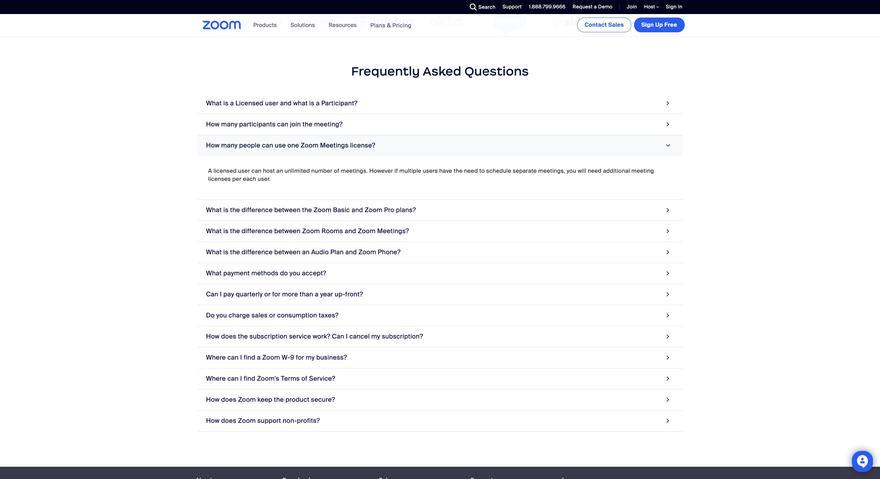 Task type: locate. For each thing, give the bounding box(es) containing it.
a left demo
[[594, 4, 597, 10]]

request a demo link
[[568, 0, 614, 14], [573, 4, 613, 10]]

difference for an
[[242, 248, 273, 257]]

my right 9
[[306, 354, 315, 362]]

support
[[503, 4, 522, 10]]

1 horizontal spatial of
[[334, 167, 339, 175]]

where can i find zoom's terms of service?
[[206, 375, 335, 383]]

2 difference from the top
[[242, 227, 273, 236]]

cancel
[[350, 333, 370, 341]]

how inside how does zoom support non-profits? dropdown button
[[206, 417, 220, 425]]

if
[[395, 167, 398, 175]]

where inside "dropdown button"
[[206, 375, 226, 383]]

year
[[320, 290, 333, 299]]

1 vertical spatial of
[[301, 375, 308, 383]]

1 vertical spatial user
[[238, 167, 250, 175]]

between up the do
[[274, 248, 301, 257]]

a right what
[[316, 99, 320, 108]]

what for what is the difference between zoom rooms and zoom meetings?
[[206, 227, 222, 236]]

where inside "dropdown button"
[[206, 354, 226, 362]]

what inside what is the difference between an audio plan and zoom phone? dropdown button
[[206, 248, 222, 257]]

find down subscription
[[244, 354, 255, 362]]

and inside dropdown button
[[280, 99, 292, 108]]

5 what from the top
[[206, 269, 222, 278]]

right image inside what is a licensed user and what is a participant? dropdown button
[[665, 99, 671, 108]]

licenses
[[208, 175, 231, 183]]

can left pay
[[206, 290, 218, 299]]

1 how from the top
[[206, 120, 220, 129]]

0 horizontal spatial can
[[206, 290, 218, 299]]

6 right image from the top
[[665, 290, 671, 300]]

an for host
[[277, 167, 283, 175]]

the inside "dropdown button"
[[274, 396, 284, 404]]

and left what
[[280, 99, 292, 108]]

0 horizontal spatial sign
[[642, 21, 654, 28]]

right image inside how many people can use one zoom meetings license? dropdown button
[[663, 143, 673, 149]]

1 horizontal spatial an
[[302, 248, 310, 257]]

what payment methods do you accept? button
[[198, 263, 683, 284]]

you left will
[[567, 167, 576, 175]]

1 vertical spatial an
[[302, 248, 310, 257]]

right image inside what is the difference between the zoom basic and zoom pro plans? dropdown button
[[665, 206, 671, 215]]

2 heading from the left
[[283, 478, 366, 479]]

is for what is a licensed user and what is a participant?
[[223, 99, 229, 108]]

plans & pricing link
[[370, 22, 412, 29], [370, 22, 412, 29]]

2 vertical spatial you
[[216, 311, 227, 320]]

product information navigation
[[248, 14, 417, 37]]

2 many from the top
[[221, 141, 238, 150]]

can for people
[[262, 141, 273, 150]]

0 horizontal spatial an
[[277, 167, 283, 175]]

2 between from the top
[[274, 227, 301, 236]]

quarterly
[[236, 290, 263, 299]]

plans
[[370, 22, 386, 29]]

0 horizontal spatial user
[[238, 167, 250, 175]]

8 right image from the top
[[665, 353, 671, 363]]

participants
[[239, 120, 276, 129]]

need left to
[[464, 167, 478, 175]]

need right will
[[588, 167, 602, 175]]

3 difference from the top
[[242, 248, 273, 257]]

up-
[[335, 290, 345, 299]]

difference for the
[[242, 206, 273, 214]]

tab list
[[198, 93, 683, 432]]

what for what is the difference between the zoom basic and zoom pro plans?
[[206, 206, 222, 214]]

1 horizontal spatial sign
[[666, 4, 677, 10]]

0 vertical spatial you
[[567, 167, 576, 175]]

heading
[[196, 478, 270, 479], [283, 478, 366, 479], [379, 478, 458, 479], [471, 478, 550, 479]]

right image inside what payment methods do you accept? dropdown button
[[665, 269, 671, 278]]

1 what from the top
[[206, 99, 222, 108]]

1 where from the top
[[206, 354, 226, 362]]

i inside the how does the subscription service work? can i cancel my subscription? dropdown button
[[346, 333, 348, 341]]

what inside what is the difference between the zoom basic and zoom pro plans? dropdown button
[[206, 206, 222, 214]]

1 right image from the top
[[665, 99, 671, 108]]

1 vertical spatial can
[[332, 333, 344, 341]]

zoom logo image
[[203, 21, 241, 30]]

between up 'what is the difference between zoom rooms and zoom meetings?'
[[274, 206, 301, 214]]

or
[[264, 290, 271, 299], [269, 311, 276, 320]]

pay
[[224, 290, 234, 299]]

what inside what payment methods do you accept? dropdown button
[[206, 269, 222, 278]]

0 vertical spatial or
[[264, 290, 271, 299]]

do
[[280, 269, 288, 278]]

1 between from the top
[[274, 206, 301, 214]]

my for business?
[[306, 354, 315, 362]]

2 vertical spatial does
[[221, 417, 236, 425]]

find left zoom's
[[244, 375, 255, 383]]

0 vertical spatial for
[[272, 290, 281, 299]]

right image for service?
[[665, 374, 671, 384]]

1 difference from the top
[[242, 206, 273, 214]]

5 how from the top
[[206, 417, 220, 425]]

user up each
[[238, 167, 250, 175]]

a inside "dropdown button"
[[257, 354, 261, 362]]

tab list containing what is a licensed user and what is a participant?
[[198, 93, 683, 432]]

1 horizontal spatial can
[[332, 333, 344, 341]]

0 vertical spatial of
[[334, 167, 339, 175]]

many left people
[[221, 141, 238, 150]]

of right terms
[[301, 375, 308, 383]]

1 vertical spatial where
[[206, 375, 226, 383]]

9 right image from the top
[[665, 374, 671, 384]]

what inside what is the difference between zoom rooms and zoom meetings? dropdown button
[[206, 227, 222, 236]]

2 vertical spatial difference
[[242, 248, 273, 257]]

3 how from the top
[[206, 333, 220, 341]]

where for where can i find zoom's terms of service?
[[206, 375, 226, 383]]

join link
[[622, 0, 639, 14], [627, 4, 637, 10]]

zoom left phone? on the left of page
[[359, 248, 376, 257]]

host
[[644, 4, 656, 10]]

contact sales
[[585, 21, 624, 28]]

a up zoom's
[[257, 354, 261, 362]]

my inside dropdown button
[[371, 333, 380, 341]]

right image inside how does zoom support non-profits? dropdown button
[[665, 417, 671, 426]]

support
[[258, 417, 281, 425]]

terms
[[281, 375, 300, 383]]

5 right image from the top
[[665, 248, 671, 257]]

4 how from the top
[[206, 396, 220, 404]]

find inside "dropdown button"
[[244, 354, 255, 362]]

business?
[[316, 354, 347, 362]]

between
[[274, 206, 301, 214], [274, 227, 301, 236], [274, 248, 301, 257]]

an inside a licensed user can host an unlimited number of meetings. however if multiple users have the need to schedule separate meetings, you will need additional meeting licenses per each user.
[[277, 167, 283, 175]]

or right sales
[[269, 311, 276, 320]]

1 horizontal spatial for
[[296, 354, 304, 362]]

meetings?
[[377, 227, 409, 236]]

3 heading from the left
[[379, 478, 458, 479]]

what for what is a licensed user and what is a participant?
[[206, 99, 222, 108]]

separate
[[513, 167, 537, 175]]

an left audio
[[302, 248, 310, 257]]

3 what from the top
[[206, 227, 222, 236]]

3 between from the top
[[274, 248, 301, 257]]

right image inside where can i find a zoom w-9 for my business? "dropdown button"
[[665, 353, 671, 363]]

what inside what is a licensed user and what is a participant? dropdown button
[[206, 99, 222, 108]]

for left more
[[272, 290, 281, 299]]

frequently asked questions main content
[[0, 0, 880, 467]]

1 does from the top
[[221, 333, 236, 341]]

for right 9
[[296, 354, 304, 362]]

0 horizontal spatial my
[[306, 354, 315, 362]]

0 vertical spatial difference
[[242, 206, 273, 214]]

1 vertical spatial you
[[290, 269, 300, 278]]

a
[[208, 167, 212, 175]]

0 vertical spatial sign
[[666, 4, 677, 10]]

find inside "dropdown button"
[[244, 375, 255, 383]]

can right work?
[[332, 333, 344, 341]]

right image inside where can i find zoom's terms of service? "dropdown button"
[[665, 374, 671, 384]]

find
[[244, 354, 255, 362], [244, 375, 255, 383]]

0 vertical spatial an
[[277, 167, 283, 175]]

my inside "dropdown button"
[[306, 354, 315, 362]]

0 vertical spatial many
[[221, 120, 238, 129]]

or right quarterly
[[264, 290, 271, 299]]

2 how from the top
[[206, 141, 220, 150]]

multiple
[[400, 167, 421, 175]]

of inside a licensed user can host an unlimited number of meetings. however if multiple users have the need to schedule separate meetings, you will need additional meeting licenses per each user.
[[334, 167, 339, 175]]

for inside dropdown button
[[272, 290, 281, 299]]

0 vertical spatial user
[[265, 99, 279, 108]]

request
[[573, 4, 593, 10]]

what
[[206, 99, 222, 108], [206, 206, 222, 214], [206, 227, 222, 236], [206, 248, 222, 257], [206, 269, 222, 278]]

zoom left 'keep'
[[238, 396, 256, 404]]

1 find from the top
[[244, 354, 255, 362]]

for
[[272, 290, 281, 299], [296, 354, 304, 362]]

3 does from the top
[[221, 417, 236, 425]]

user inside a licensed user can host an unlimited number of meetings. however if multiple users have the need to schedule separate meetings, you will need additional meeting licenses per each user.
[[238, 167, 250, 175]]

0 vertical spatial find
[[244, 354, 255, 362]]

more
[[282, 290, 298, 299]]

i inside where can i find a zoom w-9 for my business? "dropdown button"
[[240, 354, 242, 362]]

1 horizontal spatial need
[[588, 167, 602, 175]]

each
[[243, 175, 256, 183]]

how for how does zoom keep the product secure?
[[206, 396, 220, 404]]

sign left in
[[666, 4, 677, 10]]

can inside a licensed user can host an unlimited number of meetings. however if multiple users have the need to schedule separate meetings, you will need additional meeting licenses per each user.
[[252, 167, 262, 175]]

2 right image from the top
[[665, 120, 671, 129]]

1 vertical spatial difference
[[242, 227, 273, 236]]

search
[[479, 4, 496, 10]]

2 what from the top
[[206, 206, 222, 214]]

0 horizontal spatial need
[[464, 167, 478, 175]]

an inside dropdown button
[[302, 248, 310, 257]]

work?
[[313, 333, 330, 341]]

you right 'do'
[[216, 311, 227, 320]]

1 many from the top
[[221, 120, 238, 129]]

difference for zoom
[[242, 227, 273, 236]]

can i pay quarterly or for more than a year up-front? button
[[198, 284, 683, 305]]

0 vertical spatial my
[[371, 333, 380, 341]]

plans?
[[396, 206, 416, 214]]

an
[[277, 167, 283, 175], [302, 248, 310, 257]]

4 what from the top
[[206, 248, 222, 257]]

does inside "dropdown button"
[[221, 396, 236, 404]]

1 vertical spatial does
[[221, 396, 236, 404]]

find for zoom's
[[244, 375, 255, 383]]

zoom left w-
[[262, 354, 280, 362]]

use
[[275, 141, 286, 150]]

7 right image from the top
[[665, 311, 671, 321]]

1 need from the left
[[464, 167, 478, 175]]

0 horizontal spatial of
[[301, 375, 308, 383]]

how inside how many people can use one zoom meetings license? dropdown button
[[206, 141, 220, 150]]

join
[[290, 120, 301, 129]]

sign
[[666, 4, 677, 10], [642, 21, 654, 28]]

of
[[334, 167, 339, 175], [301, 375, 308, 383]]

1 horizontal spatial my
[[371, 333, 380, 341]]

right image inside what is the difference between zoom rooms and zoom meetings? dropdown button
[[665, 227, 671, 236]]

asked
[[423, 64, 462, 79]]

how does zoom support non-profits? button
[[198, 411, 683, 432]]

1 vertical spatial my
[[306, 354, 315, 362]]

how many people can use one zoom meetings license?
[[206, 141, 376, 150]]

right image inside the can i pay quarterly or for more than a year up-front? dropdown button
[[665, 290, 671, 300]]

products button
[[253, 14, 280, 37]]

2 where from the top
[[206, 375, 226, 383]]

the
[[303, 120, 313, 129], [454, 167, 463, 175], [230, 206, 240, 214], [302, 206, 312, 214], [230, 227, 240, 236], [230, 248, 240, 257], [238, 333, 248, 341], [274, 396, 284, 404]]

a left year
[[315, 290, 319, 299]]

1 heading from the left
[[196, 478, 270, 479]]

banner
[[194, 14, 686, 37]]

1 horizontal spatial you
[[290, 269, 300, 278]]

is for what is the difference between an audio plan and zoom phone?
[[223, 248, 229, 257]]

right image
[[663, 143, 673, 149], [665, 269, 671, 278], [665, 332, 671, 342], [665, 417, 671, 426]]

right image for how many people can use one zoom meetings license?
[[663, 143, 673, 149]]

my right cancel
[[371, 333, 380, 341]]

0 horizontal spatial for
[[272, 290, 281, 299]]

many left participants
[[221, 120, 238, 129]]

you inside dropdown button
[[216, 311, 227, 320]]

how inside the how does the subscription service work? can i cancel my subscription? dropdown button
[[206, 333, 220, 341]]

between up what is the difference between an audio plan and zoom phone?
[[274, 227, 301, 236]]

right image inside how does zoom keep the product secure? "dropdown button"
[[665, 395, 671, 405]]

between for the
[[274, 206, 301, 214]]

right image inside what is the difference between an audio plan and zoom phone? dropdown button
[[665, 248, 671, 257]]

1 vertical spatial for
[[296, 354, 304, 362]]

2 vertical spatial between
[[274, 248, 301, 257]]

1 vertical spatial sign
[[642, 21, 654, 28]]

0 vertical spatial between
[[274, 206, 301, 214]]

can
[[206, 290, 218, 299], [332, 333, 344, 341]]

and right plan
[[345, 248, 357, 257]]

meetings
[[320, 141, 349, 150]]

0 horizontal spatial you
[[216, 311, 227, 320]]

join link up meetings navigation
[[627, 4, 637, 10]]

1 vertical spatial many
[[221, 141, 238, 150]]

2 find from the top
[[244, 375, 255, 383]]

4 right image from the top
[[665, 227, 671, 236]]

licensed
[[236, 99, 264, 108]]

schedule
[[486, 167, 511, 175]]

zoom
[[301, 141, 319, 150], [314, 206, 332, 214], [365, 206, 383, 214], [302, 227, 320, 236], [358, 227, 376, 236], [359, 248, 376, 257], [262, 354, 280, 362], [238, 396, 256, 404], [238, 417, 256, 425]]

right image
[[665, 99, 671, 108], [665, 120, 671, 129], [665, 206, 671, 215], [665, 227, 671, 236], [665, 248, 671, 257], [665, 290, 671, 300], [665, 311, 671, 321], [665, 353, 671, 363], [665, 374, 671, 384], [665, 395, 671, 405]]

between for zoom
[[274, 227, 301, 236]]

what payment methods do you accept?
[[206, 269, 326, 278]]

non-
[[283, 417, 297, 425]]

sign in link
[[661, 0, 686, 14], [666, 4, 683, 10]]

contact
[[585, 21, 607, 28]]

right image inside the how does the subscription service work? can i cancel my subscription? dropdown button
[[665, 332, 671, 342]]

how many participants can join the meeting? button
[[198, 114, 683, 135]]

how does the subscription service work? can i cancel my subscription?
[[206, 333, 423, 341]]

banner containing contact sales
[[194, 14, 686, 37]]

of right number
[[334, 167, 339, 175]]

service
[[289, 333, 311, 341]]

free
[[665, 21, 677, 28]]

3 right image from the top
[[665, 206, 671, 215]]

user up 'how many participants can join the meeting?'
[[265, 99, 279, 108]]

sign left up
[[642, 21, 654, 28]]

how for how many people can use one zoom meetings license?
[[206, 141, 220, 150]]

can inside dropdown button
[[332, 333, 344, 341]]

a left the licensed
[[230, 99, 234, 108]]

how
[[206, 120, 220, 129], [206, 141, 220, 150], [206, 333, 220, 341], [206, 396, 220, 404], [206, 417, 220, 425]]

sign inside "button"
[[642, 21, 654, 28]]

a
[[594, 4, 597, 10], [230, 99, 234, 108], [316, 99, 320, 108], [315, 290, 319, 299], [257, 354, 261, 362]]

2 does from the top
[[221, 396, 236, 404]]

right image for how does the subscription service work? can i cancel my subscription?
[[665, 332, 671, 342]]

or for quarterly
[[264, 290, 271, 299]]

an for between
[[302, 248, 310, 257]]

can for participants
[[277, 120, 288, 129]]

0 vertical spatial where
[[206, 354, 226, 362]]

2 horizontal spatial you
[[567, 167, 576, 175]]

is
[[223, 99, 229, 108], [309, 99, 315, 108], [223, 206, 229, 214], [223, 227, 229, 236], [223, 248, 229, 257]]

meeting?
[[314, 120, 343, 129]]

how many participants can join the meeting?
[[206, 120, 343, 129]]

0 vertical spatial can
[[206, 290, 218, 299]]

1 horizontal spatial user
[[265, 99, 279, 108]]

zoom down the what is the difference between the zoom basic and zoom pro plans? on the left
[[302, 227, 320, 236]]

how inside how does zoom keep the product secure? "dropdown button"
[[206, 396, 220, 404]]

resources
[[329, 21, 357, 29]]

number
[[311, 167, 333, 175]]

1 vertical spatial or
[[269, 311, 276, 320]]

how inside how many participants can join the meeting? dropdown button
[[206, 120, 220, 129]]

1.888.799.9666 button
[[524, 0, 568, 14], [529, 4, 566, 10]]

0 vertical spatial does
[[221, 333, 236, 341]]

right image for and
[[665, 227, 671, 236]]

host button
[[644, 4, 659, 10]]

difference
[[242, 206, 273, 214], [242, 227, 273, 236], [242, 248, 273, 257]]

an right host at the top
[[277, 167, 283, 175]]

1 vertical spatial find
[[244, 375, 255, 383]]

1 vertical spatial between
[[274, 227, 301, 236]]

10 right image from the top
[[665, 395, 671, 405]]

subscription
[[250, 333, 287, 341]]

what is the difference between zoom rooms and zoom meetings?
[[206, 227, 409, 236]]

you right the do
[[290, 269, 300, 278]]



Task type: vqa. For each thing, say whether or not it's contained in the screenshot.
does
yes



Task type: describe. For each thing, give the bounding box(es) containing it.
sign for sign in
[[666, 4, 677, 10]]

up
[[656, 21, 663, 28]]

user inside dropdown button
[[265, 99, 279, 108]]

zoom inside "dropdown button"
[[262, 354, 280, 362]]

phone?
[[378, 248, 401, 257]]

my for subscription?
[[371, 333, 380, 341]]

what for what is the difference between an audio plan and zoom phone?
[[206, 248, 222, 257]]

where for where can i find a zoom w-9 for my business?
[[206, 354, 226, 362]]

what
[[293, 99, 308, 108]]

the inside a licensed user can host an unlimited number of meetings. however if multiple users have the need to schedule separate meetings, you will need additional meeting licenses per each user.
[[454, 167, 463, 175]]

sign up free
[[642, 21, 677, 28]]

sign for sign up free
[[642, 21, 654, 28]]

plan
[[331, 248, 344, 257]]

do
[[206, 311, 215, 320]]

can inside dropdown button
[[206, 290, 218, 299]]

host
[[263, 167, 275, 175]]

how for how does zoom support non-profits?
[[206, 417, 220, 425]]

meetings navigation
[[576, 14, 686, 34]]

right image for is
[[665, 99, 671, 108]]

sales
[[252, 311, 268, 320]]

product
[[286, 396, 309, 404]]

methods
[[251, 269, 279, 278]]

i inside where can i find zoom's terms of service? "dropdown button"
[[240, 375, 242, 383]]

search button
[[465, 0, 497, 14]]

than
[[300, 290, 313, 299]]

frequently
[[351, 64, 420, 79]]

what is the difference between the zoom basic and zoom pro plans?
[[206, 206, 416, 214]]

right image for 9
[[665, 353, 671, 363]]

meeting
[[632, 167, 654, 175]]

can inside "dropdown button"
[[228, 354, 239, 362]]

is for what is the difference between the zoom basic and zoom pro plans?
[[223, 206, 229, 214]]

and right "basic"
[[352, 206, 363, 214]]

products
[[253, 21, 277, 29]]

how for how many participants can join the meeting?
[[206, 120, 220, 129]]

zoom inside "dropdown button"
[[238, 396, 256, 404]]

w-
[[282, 354, 290, 362]]

does for how does zoom support non-profits?
[[221, 417, 236, 425]]

do you charge sales or consumption taxes? button
[[198, 305, 683, 327]]

zoom right 'one' at top left
[[301, 141, 319, 150]]

right image for plan
[[665, 248, 671, 257]]

for inside "dropdown button"
[[296, 354, 304, 362]]

how does zoom keep the product secure? button
[[198, 390, 683, 411]]

what is a licensed user and what is a participant? button
[[198, 93, 683, 114]]

zoom left meetings? on the left top of page
[[358, 227, 376, 236]]

can for user
[[252, 167, 262, 175]]

join
[[627, 4, 637, 10]]

9
[[290, 354, 294, 362]]

right image for basic
[[665, 206, 671, 215]]

1.888.799.9666
[[529, 4, 566, 10]]

of inside "dropdown button"
[[301, 375, 308, 383]]

audio
[[311, 248, 329, 257]]

secure?
[[311, 396, 335, 404]]

zoom left "basic"
[[314, 206, 332, 214]]

service?
[[309, 375, 335, 383]]

where can i find zoom's terms of service? button
[[198, 369, 683, 390]]

rooms
[[322, 227, 343, 236]]

will
[[578, 167, 587, 175]]

what is a licensed user and what is a participant?
[[206, 99, 358, 108]]

does for how does the subscription service work? can i cancel my subscription?
[[221, 333, 236, 341]]

questions
[[465, 64, 529, 79]]

contact sales link
[[577, 18, 631, 32]]

or for sales
[[269, 311, 276, 320]]

sign up free button
[[634, 18, 685, 32]]

subscription?
[[382, 333, 423, 341]]

right image inside how many participants can join the meeting? dropdown button
[[665, 120, 671, 129]]

tab list inside frequently asked questions main content
[[198, 93, 683, 432]]

have
[[440, 167, 452, 175]]

zoom left pro on the top
[[365, 206, 383, 214]]

many for participants
[[221, 120, 238, 129]]

payment
[[223, 269, 250, 278]]

in
[[678, 4, 683, 10]]

however
[[369, 167, 393, 175]]

pricing
[[393, 22, 412, 29]]

right image inside "do you charge sales or consumption taxes?" dropdown button
[[665, 311, 671, 321]]

keep
[[258, 396, 272, 404]]

zoom left support
[[238, 417, 256, 425]]

per
[[232, 175, 242, 183]]

right image for what payment methods do you accept?
[[665, 269, 671, 278]]

resources button
[[329, 14, 360, 37]]

and right 'rooms'
[[345, 227, 356, 236]]

accept?
[[302, 269, 326, 278]]

right image for than
[[665, 290, 671, 300]]

right image for how does zoom support non-profits?
[[665, 417, 671, 426]]

consumption
[[277, 311, 317, 320]]

is for what is the difference between zoom rooms and zoom meetings?
[[223, 227, 229, 236]]

sales
[[609, 21, 624, 28]]

meetings,
[[538, 167, 565, 175]]

unlimited
[[285, 167, 310, 175]]

what for what payment methods do you accept?
[[206, 269, 222, 278]]

can inside "dropdown button"
[[228, 375, 239, 383]]

front?
[[345, 290, 363, 299]]

participant?
[[321, 99, 358, 108]]

demo
[[598, 4, 613, 10]]

what is the difference between zoom rooms and zoom meetings? button
[[198, 221, 683, 242]]

a licensed user can host an unlimited number of meetings. however if multiple users have the need to schedule separate meetings, you will need additional meeting licenses per each user.
[[208, 167, 654, 183]]

what is the difference between the zoom basic and zoom pro plans? button
[[198, 200, 683, 221]]

you inside a licensed user can host an unlimited number of meetings. however if multiple users have the need to schedule separate meetings, you will need additional meeting licenses per each user.
[[567, 167, 576, 175]]

profits?
[[297, 417, 320, 425]]

2 need from the left
[[588, 167, 602, 175]]

people
[[239, 141, 260, 150]]

one
[[288, 141, 299, 150]]

user.
[[258, 175, 271, 183]]

4 heading from the left
[[471, 478, 550, 479]]

sign in
[[666, 4, 683, 10]]

additional
[[603, 167, 630, 175]]

i inside the can i pay quarterly or for more than a year up-front? dropdown button
[[220, 290, 222, 299]]

does for how does zoom keep the product secure?
[[221, 396, 236, 404]]

many for people
[[221, 141, 238, 150]]

what is the difference between an audio plan and zoom phone?
[[206, 248, 401, 257]]

zoom's
[[257, 375, 279, 383]]

what is the difference between an audio plan and zoom phone? button
[[198, 242, 683, 263]]

how for how does the subscription service work? can i cancel my subscription?
[[206, 333, 220, 341]]

users
[[423, 167, 438, 175]]

how many people can use one zoom meetings license? button
[[198, 135, 683, 156]]

license?
[[350, 141, 376, 150]]

solutions button
[[291, 14, 318, 37]]

you inside dropdown button
[[290, 269, 300, 278]]

taxes?
[[319, 311, 339, 320]]

meetings.
[[341, 167, 368, 175]]

join link left host
[[622, 0, 639, 14]]

how does zoom support non-profits?
[[206, 417, 320, 425]]

between for an
[[274, 248, 301, 257]]

&
[[387, 22, 391, 29]]

find for a
[[244, 354, 255, 362]]



